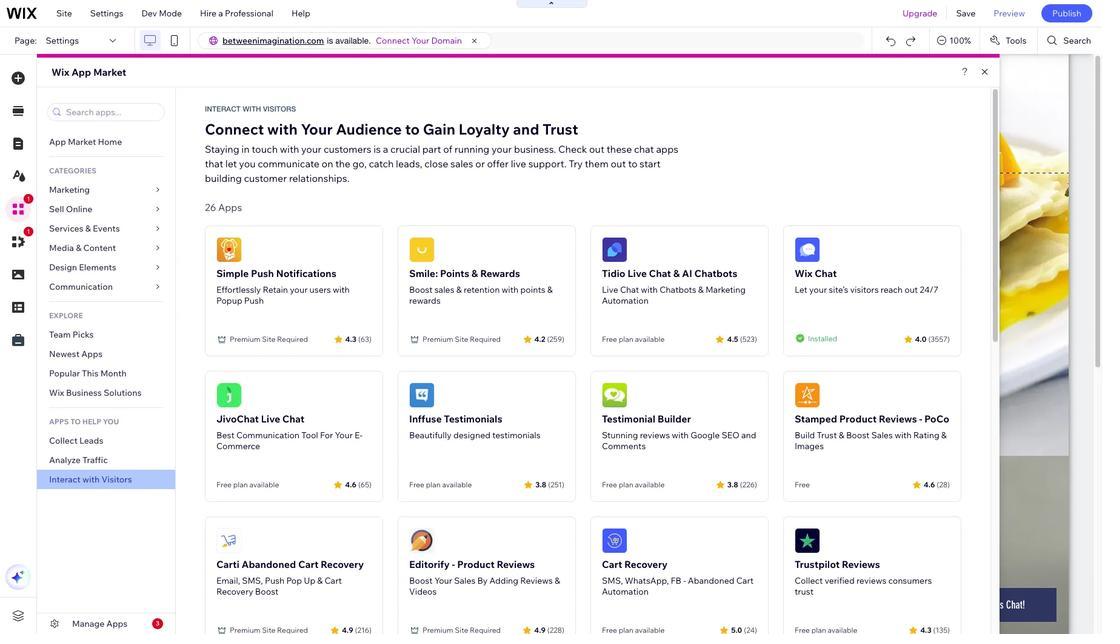 Task type: describe. For each thing, give the bounding box(es) containing it.
services & events
[[49, 223, 120, 234]]

(28)
[[937, 480, 950, 489]]

- inside cart recovery sms, whatsapp, fb - abandoned cart automation
[[683, 575, 686, 586]]

tools
[[1006, 35, 1027, 46]]

testimonial builder stunning reviews with google seo and comments
[[602, 413, 756, 452]]

reviews inside the testimonial builder stunning reviews with google seo and comments
[[640, 430, 670, 441]]

simple push notifications logo image
[[216, 237, 242, 262]]

search
[[1064, 35, 1091, 46]]

automation inside tidio live chat & ai chatbots live chat with chatbots & marketing automation
[[602, 295, 649, 306]]

reviews inside stamped product reviews - poco build trust & boost sales with rating & images
[[879, 413, 917, 425]]

carti abandoned cart recovery email, sms, push pop up & cart recovery boost
[[216, 558, 364, 597]]

1 horizontal spatial interact with visitors
[[205, 105, 296, 113]]

4.0
[[915, 334, 927, 343]]

newest apps
[[49, 349, 102, 359]]

1 horizontal spatial interact
[[205, 105, 241, 113]]

site's
[[829, 284, 848, 295]]

tidio live chat & ai chatbots live chat with chatbots & marketing automation
[[602, 267, 746, 306]]

staying in touch with your customers is a crucial part of running your business. check out these chat apps that let you communicate on the go, catch leads, close sales or offer live support. try them out to start building customer relationships.
[[205, 143, 678, 184]]

cart left trust at the bottom right of the page
[[736, 575, 754, 586]]

plan for designed
[[426, 480, 441, 489]]

videos
[[409, 586, 437, 597]]

inffuse
[[409, 413, 442, 425]]

manage
[[72, 618, 105, 629]]

& inside carti abandoned cart recovery email, sms, push pop up & cart recovery boost
[[317, 575, 323, 586]]

free plan available for best
[[216, 480, 279, 489]]

1 for 1st 1 button from the bottom of the page
[[27, 228, 30, 235]]

running
[[454, 143, 489, 155]]

categories
[[49, 166, 96, 175]]

editorify ‑ product reviews boost your sales by adding reviews & videos
[[409, 558, 560, 597]]

cart down cart recovery logo
[[602, 558, 622, 570]]

is inside staying in touch with your customers is a crucial part of running your business. check out these chat apps that let you communicate on the go, catch leads, close sales or offer live support. try them out to start building customer relationships.
[[374, 143, 381, 155]]

premium for smile:
[[423, 335, 453, 344]]

publish button
[[1041, 4, 1092, 22]]

wix for wix app market
[[52, 66, 69, 78]]

with inside stamped product reviews - poco build trust & boost sales with rating & images
[[895, 430, 912, 441]]

product inside editorify ‑ product reviews boost your sales by adding reviews & videos
[[457, 558, 495, 570]]

wix for wix business solutions
[[49, 387, 64, 398]]

interact inside 'link'
[[49, 474, 81, 485]]

your up communicate
[[301, 143, 322, 155]]

jivochat live chat logo image
[[216, 383, 242, 408]]

1 vertical spatial chatbots
[[660, 284, 696, 295]]

24/7
[[920, 284, 939, 295]]

site for simple push notifications
[[262, 335, 275, 344]]

try
[[569, 158, 583, 170]]

cart up up
[[298, 558, 318, 570]]

live
[[511, 158, 526, 170]]

consumers
[[888, 575, 932, 586]]

available.
[[335, 36, 371, 45]]

100%
[[949, 35, 971, 46]]

interact with visitors link
[[37, 470, 175, 489]]

month
[[100, 368, 127, 379]]

3.8 (226)
[[727, 480, 757, 489]]

your inside editorify ‑ product reviews boost your sales by adding reviews & videos
[[434, 575, 452, 586]]

plan for &
[[619, 335, 633, 344]]

sales inside editorify ‑ product reviews boost your sales by adding reviews & videos
[[454, 575, 476, 586]]

collect leads
[[49, 435, 103, 446]]

by
[[477, 575, 488, 586]]

carti abandoned cart recovery logo image
[[216, 528, 242, 553]]

3
[[156, 620, 159, 627]]

up
[[304, 575, 315, 586]]

on
[[322, 158, 333, 170]]

apps to help you
[[49, 417, 119, 426]]

popular this month link
[[37, 364, 175, 383]]

free for jivochat live chat
[[216, 480, 232, 489]]

chat inside "jivochat live chat best communication tool for your e- commerce"
[[282, 413, 305, 425]]

sms, inside cart recovery sms, whatsapp, fb - abandoned cart automation
[[602, 575, 623, 586]]

1 vertical spatial app
[[49, 136, 66, 147]]

apps for 26 apps
[[218, 201, 242, 213]]

online
[[66, 204, 92, 215]]

visitors
[[850, 284, 879, 295]]

‑
[[452, 558, 455, 570]]

0 vertical spatial chatbots
[[694, 267, 737, 279]]

chat left ai
[[649, 267, 671, 279]]

cart recovery sms, whatsapp, fb - abandoned cart automation
[[602, 558, 754, 597]]

with inside tidio live chat & ai chatbots live chat with chatbots & marketing automation
[[641, 284, 658, 295]]

0 horizontal spatial a
[[218, 8, 223, 19]]

4.0 (3557)
[[915, 334, 950, 343]]

your left domain
[[412, 35, 429, 46]]

4.6 for communication
[[345, 480, 356, 489]]

editorify
[[409, 558, 450, 570]]

0 horizontal spatial out
[[589, 143, 604, 155]]

1 vertical spatial market
[[68, 136, 96, 147]]

apps for manage apps
[[106, 618, 128, 629]]

customers
[[324, 143, 371, 155]]

events
[[93, 223, 120, 234]]

help
[[82, 417, 101, 426]]

e-
[[355, 430, 363, 441]]

rating
[[914, 430, 939, 441]]

testimonials
[[444, 413, 502, 425]]

(63)
[[358, 334, 372, 343]]

team
[[49, 329, 71, 340]]

save
[[956, 8, 976, 19]]

these
[[607, 143, 632, 155]]

preview button
[[985, 0, 1034, 27]]

beautifully
[[409, 430, 452, 441]]

apps for newest apps
[[81, 349, 102, 359]]

(3557)
[[928, 334, 950, 343]]

you
[[103, 417, 119, 426]]

your up offer
[[492, 143, 512, 155]]

with inside the testimonial builder stunning reviews with google seo and comments
[[672, 430, 689, 441]]

3.8 for inffuse testimonials
[[535, 480, 546, 489]]

support.
[[528, 158, 567, 170]]

free plan available for reviews
[[602, 480, 665, 489]]

Search apps... field
[[62, 104, 161, 121]]

effortlessly
[[216, 284, 261, 295]]

you
[[239, 158, 256, 170]]

search button
[[1038, 27, 1102, 54]]

newest
[[49, 349, 79, 359]]

popular this month
[[49, 368, 127, 379]]

explore
[[49, 311, 83, 320]]

comments
[[602, 441, 646, 452]]

popup
[[216, 295, 242, 306]]

ai
[[682, 267, 692, 279]]

hire a professional
[[200, 8, 273, 19]]

of
[[443, 143, 452, 155]]

available for reviews
[[635, 480, 665, 489]]

free for tidio live chat & ai chatbots
[[602, 335, 617, 344]]

4.6 for poco
[[924, 480, 935, 489]]

reviews right adding
[[520, 575, 553, 586]]

traffic
[[83, 455, 108, 466]]

part
[[422, 143, 441, 155]]

retain
[[263, 284, 288, 295]]

0 horizontal spatial communication
[[49, 281, 115, 292]]

your up on
[[301, 120, 333, 138]]

boost inside smile: points & rewards boost sales & retention with points & rewards
[[409, 284, 433, 295]]

reviews up adding
[[497, 558, 535, 570]]

1 horizontal spatial visitors
[[263, 105, 296, 113]]

your inside wix chat let your site's visitors reach out 24/7
[[809, 284, 827, 295]]

inffuse testimonials logo image
[[409, 383, 435, 408]]

and for seo
[[741, 430, 756, 441]]

visitors inside 'link'
[[102, 474, 132, 485]]

4.5
[[727, 334, 738, 343]]

recovery inside cart recovery sms, whatsapp, fb - abandoned cart automation
[[624, 558, 668, 570]]

live for tool
[[261, 413, 280, 425]]

points
[[440, 267, 469, 279]]

media
[[49, 242, 74, 253]]

1 for 1st 1 button from the top of the page
[[27, 195, 30, 202]]

for
[[320, 430, 333, 441]]

(226)
[[740, 480, 757, 489]]

your inside simple push notifications effortlessly retain your users with popup push
[[290, 284, 308, 295]]

boost inside editorify ‑ product reviews boost your sales by adding reviews & videos
[[409, 575, 433, 586]]

and for loyalty
[[513, 120, 539, 138]]

save button
[[947, 0, 985, 27]]

3.8 for testimonial builder
[[727, 480, 738, 489]]

is inside is available. connect your domain
[[327, 36, 333, 45]]

plan for best
[[233, 480, 248, 489]]

editorify ‑ product reviews logo image
[[409, 528, 435, 553]]

4.3 (63)
[[345, 334, 372, 343]]

sell online
[[49, 204, 92, 215]]

available for best
[[249, 480, 279, 489]]

- inside stamped product reviews - poco build trust & boost sales with rating & images
[[919, 413, 922, 425]]



Task type: locate. For each thing, give the bounding box(es) containing it.
premium for simple
[[230, 335, 260, 344]]

communication down design elements
[[49, 281, 115, 292]]

2 3.8 from the left
[[727, 480, 738, 489]]

2 horizontal spatial apps
[[218, 201, 242, 213]]

4.2 (259)
[[534, 334, 564, 343]]

2 horizontal spatial site
[[455, 335, 468, 344]]

boost down editorify
[[409, 575, 433, 586]]

0 horizontal spatial product
[[457, 558, 495, 570]]

automation inside cart recovery sms, whatsapp, fb - abandoned cart automation
[[602, 586, 649, 597]]

automation left fb
[[602, 586, 649, 597]]

manage apps
[[72, 618, 128, 629]]

design
[[49, 262, 77, 273]]

sales down points at the top left of the page
[[434, 284, 454, 295]]

apps
[[49, 417, 69, 426]]

app up categories
[[49, 136, 66, 147]]

1 vertical spatial connect
[[205, 120, 264, 138]]

your
[[412, 35, 429, 46], [301, 120, 333, 138], [335, 430, 353, 441], [434, 575, 452, 586]]

and up 'business.'
[[513, 120, 539, 138]]

1 horizontal spatial trust
[[817, 430, 837, 441]]

4.5 (523)
[[727, 334, 757, 343]]

1 vertical spatial wix
[[795, 267, 813, 279]]

premium site required down retain
[[230, 335, 308, 344]]

free right (259)
[[602, 335, 617, 344]]

gain
[[423, 120, 455, 138]]

let
[[795, 284, 807, 295]]

sms, right email,
[[242, 575, 263, 586]]

chatbots
[[694, 267, 737, 279], [660, 284, 696, 295]]

premium site required down rewards
[[423, 335, 501, 344]]

0 horizontal spatial sales
[[454, 575, 476, 586]]

visitors up touch
[[263, 105, 296, 113]]

0 horizontal spatial required
[[277, 335, 308, 344]]

with inside smile: points & rewards boost sales & retention with points & rewards
[[502, 284, 519, 295]]

4.2
[[534, 334, 545, 343]]

rewards
[[409, 295, 441, 306]]

services
[[49, 223, 83, 234]]

site for smile: points & rewards
[[455, 335, 468, 344]]

2 vertical spatial apps
[[106, 618, 128, 629]]

2 1 from the top
[[27, 228, 30, 235]]

& inside editorify ‑ product reviews boost your sales by adding reviews & videos
[[555, 575, 560, 586]]

boost left pop
[[255, 586, 278, 597]]

abandoned
[[242, 558, 296, 570], [688, 575, 735, 586]]

with inside staying in touch with your customers is a crucial part of running your business. check out these chat apps that let you communicate on the go, catch leads, close sales or offer live support. try them out to start building customer relationships.
[[280, 143, 299, 155]]

1 vertical spatial trust
[[817, 430, 837, 441]]

trust up check at the top right
[[543, 120, 578, 138]]

0 horizontal spatial recovery
[[216, 586, 253, 597]]

1 horizontal spatial site
[[262, 335, 275, 344]]

to left start
[[628, 158, 637, 170]]

1 vertical spatial push
[[244, 295, 264, 306]]

required down retention
[[470, 335, 501, 344]]

live down tidio
[[602, 284, 618, 295]]

0 vertical spatial sales
[[450, 158, 473, 170]]

settings up wix app market
[[46, 35, 79, 46]]

1 vertical spatial abandoned
[[688, 575, 735, 586]]

2 vertical spatial push
[[265, 575, 284, 586]]

0 vertical spatial collect
[[49, 435, 78, 446]]

settings left dev
[[90, 8, 123, 19]]

marketing inside tidio live chat & ai chatbots live chat with chatbots & marketing automation
[[706, 284, 746, 295]]

2 4.6 from the left
[[924, 480, 935, 489]]

sales inside smile: points & rewards boost sales & retention with points & rewards
[[434, 284, 454, 295]]

3.8 left "(251)"
[[535, 480, 546, 489]]

abandoned up pop
[[242, 558, 296, 570]]

available down tidio live chat & ai chatbots live chat with chatbots & marketing automation
[[635, 335, 665, 344]]

relationships.
[[289, 172, 350, 184]]

wix for wix chat let your site's visitors reach out 24/7
[[795, 267, 813, 279]]

0 vertical spatial -
[[919, 413, 922, 425]]

free down the images
[[795, 480, 810, 489]]

1 horizontal spatial apps
[[106, 618, 128, 629]]

2 premium from the left
[[423, 335, 453, 344]]

reviews up "verified"
[[842, 558, 880, 570]]

wix chat let your site's visitors reach out 24/7
[[795, 267, 939, 295]]

reviews
[[640, 430, 670, 441], [857, 575, 887, 586]]

wix
[[52, 66, 69, 78], [795, 267, 813, 279], [49, 387, 64, 398]]

0 vertical spatial automation
[[602, 295, 649, 306]]

free down beautifully
[[409, 480, 424, 489]]

0 vertical spatial reviews
[[640, 430, 670, 441]]

live for chatbots
[[628, 267, 647, 279]]

chat up tool
[[282, 413, 305, 425]]

points
[[520, 284, 545, 295]]

sales inside stamped product reviews - poco build trust & boost sales with rating & images
[[871, 430, 893, 441]]

1 horizontal spatial and
[[741, 430, 756, 441]]

0 horizontal spatial collect
[[49, 435, 78, 446]]

testimonial
[[602, 413, 655, 425]]

mode
[[159, 8, 182, 19]]

free plan available for designed
[[409, 480, 472, 489]]

recovery
[[321, 558, 364, 570], [624, 558, 668, 570], [216, 586, 253, 597]]

push left pop
[[265, 575, 284, 586]]

4.6 left (28)
[[924, 480, 935, 489]]

1 vertical spatial apps
[[81, 349, 102, 359]]

stamped product reviews - poco logo image
[[795, 383, 820, 408]]

1 1 from the top
[[27, 195, 30, 202]]

1 vertical spatial a
[[383, 143, 388, 155]]

1 horizontal spatial abandoned
[[688, 575, 735, 586]]

a up catch
[[383, 143, 388, 155]]

1 vertical spatial marketing
[[706, 284, 746, 295]]

automation down tidio
[[602, 295, 649, 306]]

elements
[[79, 262, 116, 273]]

sales inside staying in touch with your customers is a crucial part of running your business. check out these chat apps that let you communicate on the go, catch leads, close sales or offer live support. try them out to start building customer relationships.
[[450, 158, 473, 170]]

1 vertical spatial settings
[[46, 35, 79, 46]]

3.8 (251)
[[535, 480, 564, 489]]

premium down rewards
[[423, 335, 453, 344]]

leads,
[[396, 158, 422, 170]]

0 horizontal spatial reviews
[[640, 430, 670, 441]]

reviews down builder
[[640, 430, 670, 441]]

is left available.
[[327, 36, 333, 45]]

in
[[241, 143, 250, 155]]

free down comments
[[602, 480, 617, 489]]

stamped product reviews - poco build trust & boost sales with rating & images
[[795, 413, 949, 452]]

rewards
[[480, 267, 520, 279]]

out down these
[[611, 158, 626, 170]]

collect up "analyze"
[[49, 435, 78, 446]]

push right the popup
[[244, 295, 264, 306]]

-
[[919, 413, 922, 425], [683, 575, 686, 586]]

leads
[[79, 435, 103, 446]]

communication link
[[37, 277, 175, 296]]

abandoned right fb
[[688, 575, 735, 586]]

smile: points & rewards logo image
[[409, 237, 435, 262]]

a right hire
[[218, 8, 223, 19]]

simple push notifications effortlessly retain your users with popup push
[[216, 267, 350, 306]]

premium site required for rewards
[[423, 335, 501, 344]]

1 horizontal spatial marketing
[[706, 284, 746, 295]]

audience
[[336, 120, 402, 138]]

testimonial builder logo image
[[602, 383, 627, 408]]

your left e-
[[335, 430, 353, 441]]

sell online link
[[37, 199, 175, 219]]

0 horizontal spatial interact with visitors
[[49, 474, 132, 485]]

chatbots right ai
[[694, 267, 737, 279]]

wix inside wix chat let your site's visitors reach out 24/7
[[795, 267, 813, 279]]

26 apps
[[205, 201, 242, 213]]

your inside "jivochat live chat best communication tool for your e- commerce"
[[335, 430, 353, 441]]

plan up 'testimonial builder logo'
[[619, 335, 633, 344]]

2 horizontal spatial out
[[905, 284, 918, 295]]

collect down trustpilot
[[795, 575, 823, 586]]

3.8
[[535, 480, 546, 489], [727, 480, 738, 489]]

reviews inside trustpilot reviews collect verified reviews consumers trust
[[857, 575, 887, 586]]

1 premium site required from the left
[[230, 335, 308, 344]]

0 horizontal spatial premium
[[230, 335, 260, 344]]

your down ‑
[[434, 575, 452, 586]]

out left 24/7
[[905, 284, 918, 295]]

adding
[[490, 575, 518, 586]]

3.8 left (226)
[[727, 480, 738, 489]]

0 horizontal spatial to
[[405, 120, 420, 138]]

interact with visitors down traffic
[[49, 474, 132, 485]]

settings
[[90, 8, 123, 19], [46, 35, 79, 46]]

sms, left whatsapp,
[[602, 575, 623, 586]]

free plan available up 'testimonial builder logo'
[[602, 335, 665, 344]]

visitors down analyze traffic link at the left of page
[[102, 474, 132, 485]]

plan down beautifully
[[426, 480, 441, 489]]

free for testimonial builder
[[602, 480, 617, 489]]

product inside stamped product reviews - poco build trust & boost sales with rating & images
[[839, 413, 877, 425]]

sales
[[450, 158, 473, 170], [434, 284, 454, 295]]

market
[[93, 66, 126, 78], [68, 136, 96, 147]]

1 vertical spatial is
[[374, 143, 381, 155]]

wix business solutions link
[[37, 383, 175, 403]]

1 horizontal spatial sales
[[871, 430, 893, 441]]

available for &
[[635, 335, 665, 344]]

2 vertical spatial out
[[905, 284, 918, 295]]

0 vertical spatial interact with visitors
[[205, 105, 296, 113]]

to inside staying in touch with your customers is a crucial part of running your business. check out these chat apps that let you communicate on the go, catch leads, close sales or offer live support. try them out to start building customer relationships.
[[628, 158, 637, 170]]

1 horizontal spatial is
[[374, 143, 381, 155]]

0 vertical spatial product
[[839, 413, 877, 425]]

business.
[[514, 143, 556, 155]]

communication down jivochat
[[236, 430, 300, 441]]

1 required from the left
[[277, 335, 308, 344]]

push inside carti abandoned cart recovery email, sms, push pop up & cart recovery boost
[[265, 575, 284, 586]]

push
[[251, 267, 274, 279], [244, 295, 264, 306], [265, 575, 284, 586]]

abandoned inside carti abandoned cart recovery email, sms, push pop up & cart recovery boost
[[242, 558, 296, 570]]

marketing link
[[37, 180, 175, 199]]

0 horizontal spatial 3.8
[[535, 480, 546, 489]]

1 vertical spatial reviews
[[857, 575, 887, 586]]

1 horizontal spatial -
[[919, 413, 922, 425]]

out up 'them'
[[589, 143, 604, 155]]

free
[[602, 335, 617, 344], [216, 480, 232, 489], [409, 480, 424, 489], [602, 480, 617, 489], [795, 480, 810, 489]]

live inside "jivochat live chat best communication tool for your e- commerce"
[[261, 413, 280, 425]]

1 vertical spatial 1 button
[[5, 227, 33, 255]]

connect right available.
[[376, 35, 410, 46]]

product
[[839, 413, 877, 425], [457, 558, 495, 570]]

1 1 button from the top
[[5, 194, 33, 222]]

check
[[558, 143, 587, 155]]

1 vertical spatial collect
[[795, 575, 823, 586]]

apps right manage
[[106, 618, 128, 629]]

users
[[310, 284, 331, 295]]

interact with visitors inside interact with visitors 'link'
[[49, 474, 132, 485]]

required for rewards
[[470, 335, 501, 344]]

boost down the smile:
[[409, 284, 433, 295]]

1 horizontal spatial live
[[602, 284, 618, 295]]

0 vertical spatial interact
[[205, 105, 241, 113]]

1 3.8 from the left
[[535, 480, 546, 489]]

your
[[301, 143, 322, 155], [492, 143, 512, 155], [290, 284, 308, 295], [809, 284, 827, 295]]

1 vertical spatial automation
[[602, 586, 649, 597]]

crucial
[[390, 143, 420, 155]]

2 automation from the top
[[602, 586, 649, 597]]

plan down comments
[[619, 480, 633, 489]]

premium site required for effortlessly
[[230, 335, 308, 344]]

0 vertical spatial trust
[[543, 120, 578, 138]]

sales down the running
[[450, 158, 473, 170]]

wix chat logo image
[[795, 237, 820, 262]]

live right jivochat
[[261, 413, 280, 425]]

1 horizontal spatial recovery
[[321, 558, 364, 570]]

free plan available down comments
[[602, 480, 665, 489]]

1 sms, from the left
[[242, 575, 263, 586]]

staying
[[205, 143, 239, 155]]

design elements
[[49, 262, 116, 273]]

app up search apps... field
[[71, 66, 91, 78]]

1 vertical spatial product
[[457, 558, 495, 570]]

1 vertical spatial -
[[683, 575, 686, 586]]

plan down commerce
[[233, 480, 248, 489]]

1 horizontal spatial app
[[71, 66, 91, 78]]

chat
[[634, 143, 654, 155]]

0 vertical spatial abandoned
[[242, 558, 296, 570]]

1 horizontal spatial connect
[[376, 35, 410, 46]]

free plan available down commerce
[[216, 480, 279, 489]]

0 vertical spatial app
[[71, 66, 91, 78]]

tidio live chat & ai chatbots logo image
[[602, 237, 627, 262]]

(259)
[[547, 334, 564, 343]]

picks
[[73, 329, 94, 340]]

1 vertical spatial and
[[741, 430, 756, 441]]

with inside 'link'
[[82, 474, 100, 485]]

that
[[205, 158, 223, 170]]

fb
[[671, 575, 681, 586]]

product up by
[[457, 558, 495, 570]]

0 vertical spatial to
[[405, 120, 420, 138]]

premium down the popup
[[230, 335, 260, 344]]

market up search apps... field
[[93, 66, 126, 78]]

seo
[[722, 430, 739, 441]]

0 horizontal spatial trust
[[543, 120, 578, 138]]

help
[[292, 8, 310, 19]]

product right stamped
[[839, 413, 877, 425]]

0 vertical spatial is
[[327, 36, 333, 45]]

1 horizontal spatial settings
[[90, 8, 123, 19]]

available down comments
[[635, 480, 665, 489]]

reviews inside trustpilot reviews collect verified reviews consumers trust
[[842, 558, 880, 570]]

1 vertical spatial visitors
[[102, 474, 132, 485]]

0 horizontal spatial premium site required
[[230, 335, 308, 344]]

best
[[216, 430, 234, 441]]

0 vertical spatial live
[[628, 267, 647, 279]]

cart recovery logo image
[[602, 528, 627, 553]]

trust down stamped
[[817, 430, 837, 441]]

build
[[795, 430, 815, 441]]

chat down tidio
[[620, 284, 639, 295]]

boost right the images
[[846, 430, 870, 441]]

0 horizontal spatial is
[[327, 36, 333, 45]]

0 vertical spatial wix
[[52, 66, 69, 78]]

communication inside "jivochat live chat best communication tool for your e- commerce"
[[236, 430, 300, 441]]

and inside the testimonial builder stunning reviews with google seo and comments
[[741, 430, 756, 441]]

1 vertical spatial to
[[628, 158, 637, 170]]

free plan available down beautifully
[[409, 480, 472, 489]]

0 vertical spatial 1
[[27, 195, 30, 202]]

2 vertical spatial wix
[[49, 387, 64, 398]]

builder
[[658, 413, 691, 425]]

1 horizontal spatial reviews
[[857, 575, 887, 586]]

push up retain
[[251, 267, 274, 279]]

out inside wix chat let your site's visitors reach out 24/7
[[905, 284, 918, 295]]

plan for reviews
[[619, 480, 633, 489]]

simple
[[216, 267, 249, 279]]

boost inside stamped product reviews - poco build trust & boost sales with rating & images
[[846, 430, 870, 441]]

services & events link
[[37, 219, 175, 238]]

a inside staying in touch with your customers is a crucial part of running your business. check out these chat apps that let you communicate on the go, catch leads, close sales or offer live support. try them out to start building customer relationships.
[[383, 143, 388, 155]]

your down notifications
[[290, 284, 308, 295]]

images
[[795, 441, 824, 452]]

0 horizontal spatial app
[[49, 136, 66, 147]]

1 vertical spatial interact
[[49, 474, 81, 485]]

start
[[640, 158, 661, 170]]

trustpilot reviews logo image
[[795, 528, 820, 553]]

apps right the 26
[[218, 201, 242, 213]]

automation
[[602, 295, 649, 306], [602, 586, 649, 597]]

1 horizontal spatial premium site required
[[423, 335, 501, 344]]

0 vertical spatial marketing
[[49, 184, 90, 195]]

abandoned inside cart recovery sms, whatsapp, fb - abandoned cart automation
[[688, 575, 735, 586]]

0 horizontal spatial apps
[[81, 349, 102, 359]]

1 vertical spatial sales
[[454, 575, 476, 586]]

0 vertical spatial market
[[93, 66, 126, 78]]

hire
[[200, 8, 217, 19]]

trustpilot reviews collect verified reviews consumers trust
[[795, 558, 932, 597]]

1 premium from the left
[[230, 335, 260, 344]]

professional
[[225, 8, 273, 19]]

1 vertical spatial live
[[602, 284, 618, 295]]

required for effortlessly
[[277, 335, 308, 344]]

0 vertical spatial sales
[[871, 430, 893, 441]]

0 vertical spatial push
[[251, 267, 274, 279]]

reviews right "verified"
[[857, 575, 887, 586]]

sales left rating
[[871, 430, 893, 441]]

0 horizontal spatial site
[[56, 8, 72, 19]]

market left home
[[68, 136, 96, 147]]

0 horizontal spatial -
[[683, 575, 686, 586]]

interact down "analyze"
[[49, 474, 81, 485]]

marketing down categories
[[49, 184, 90, 195]]

2 1 button from the top
[[5, 227, 33, 255]]

chat up site's
[[815, 267, 837, 279]]

live
[[628, 267, 647, 279], [602, 284, 618, 295], [261, 413, 280, 425]]

free for inffuse testimonials
[[409, 480, 424, 489]]

with inside simple push notifications effortlessly retain your users with popup push
[[333, 284, 350, 295]]

catch
[[369, 158, 394, 170]]

chatbots down ai
[[660, 284, 696, 295]]

2 vertical spatial live
[[261, 413, 280, 425]]

inffuse testimonials beautifully designed testimonials
[[409, 413, 541, 441]]

0 vertical spatial and
[[513, 120, 539, 138]]

available down designed on the left bottom of page
[[442, 480, 472, 489]]

0 vertical spatial out
[[589, 143, 604, 155]]

trust
[[795, 586, 814, 597]]

4.6 left (65)
[[345, 480, 356, 489]]

26
[[205, 201, 216, 213]]

building
[[205, 172, 242, 184]]

tidio
[[602, 267, 625, 279]]

media & content link
[[37, 238, 175, 258]]

0 horizontal spatial visitors
[[102, 474, 132, 485]]

2 horizontal spatial live
[[628, 267, 647, 279]]

0 vertical spatial communication
[[49, 281, 115, 292]]

2 premium site required from the left
[[423, 335, 501, 344]]

- left poco
[[919, 413, 922, 425]]

media & content
[[49, 242, 116, 253]]

interact with visitors up in
[[205, 105, 296, 113]]

2 required from the left
[[470, 335, 501, 344]]

1 button left sell
[[5, 194, 33, 222]]

available for designed
[[442, 480, 472, 489]]

1 horizontal spatial out
[[611, 158, 626, 170]]

let
[[225, 158, 237, 170]]

sms, inside carti abandoned cart recovery email, sms, push pop up & cart recovery boost
[[242, 575, 263, 586]]

1 4.6 from the left
[[345, 480, 356, 489]]

your right "let"
[[809, 284, 827, 295]]

1 automation from the top
[[602, 295, 649, 306]]

1 horizontal spatial collect
[[795, 575, 823, 586]]

0 horizontal spatial connect
[[205, 120, 264, 138]]

- right fb
[[683, 575, 686, 586]]

boost inside carti abandoned cart recovery email, sms, push pop up & cart recovery boost
[[255, 586, 278, 597]]

2 sms, from the left
[[602, 575, 623, 586]]

interact
[[205, 105, 241, 113], [49, 474, 81, 485]]

free plan available for &
[[602, 335, 665, 344]]

wix inside wix business solutions link
[[49, 387, 64, 398]]

cart right up
[[325, 575, 342, 586]]

and right seo
[[741, 430, 756, 441]]

wix business solutions
[[49, 387, 142, 398]]

collect inside trustpilot reviews collect verified reviews consumers trust
[[795, 575, 823, 586]]

connect up in
[[205, 120, 264, 138]]

0 horizontal spatial 4.6
[[345, 480, 356, 489]]

0 horizontal spatial marketing
[[49, 184, 90, 195]]

apps up this on the bottom
[[81, 349, 102, 359]]

chat inside wix chat let your site's visitors reach out 24/7
[[815, 267, 837, 279]]

reviews up rating
[[879, 413, 917, 425]]

free down commerce
[[216, 480, 232, 489]]

trust inside stamped product reviews - poco build trust & boost sales with rating & images
[[817, 430, 837, 441]]

sales left by
[[454, 575, 476, 586]]



Task type: vqa. For each thing, say whether or not it's contained in the screenshot.


